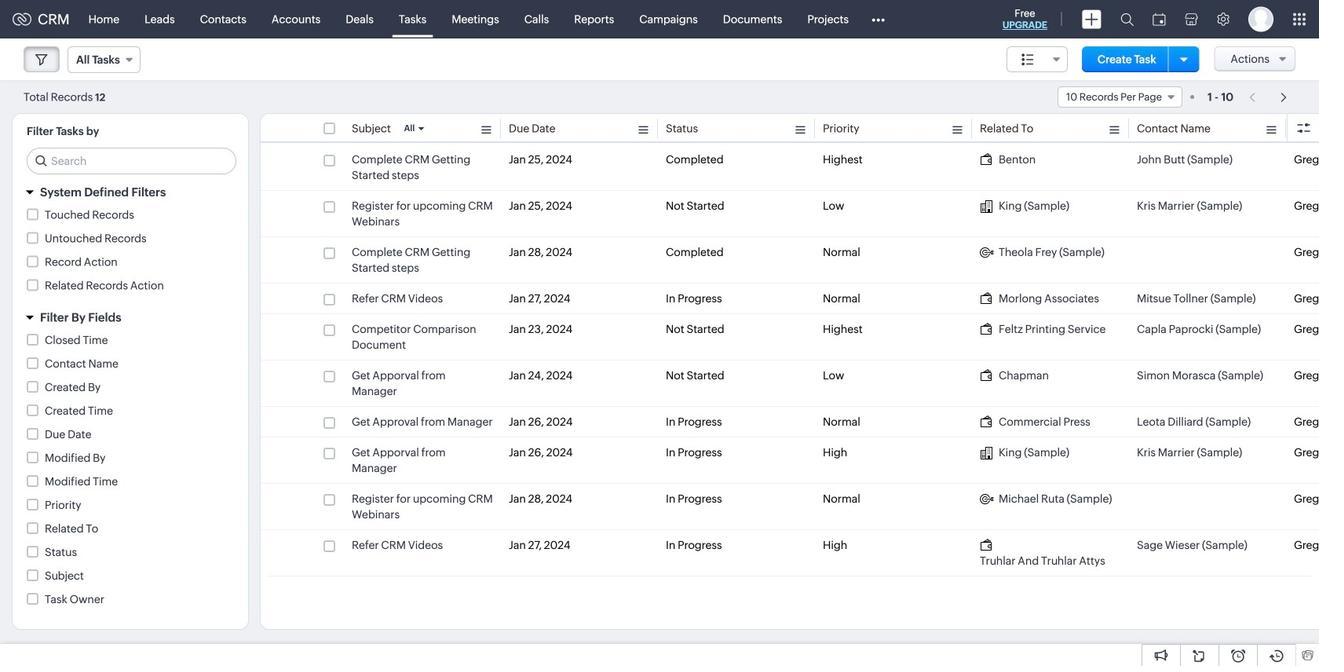 Task type: describe. For each thing, give the bounding box(es) containing it.
Other Modules field
[[862, 7, 895, 32]]

logo image
[[13, 13, 31, 26]]

size image
[[1022, 53, 1034, 67]]

profile element
[[1239, 0, 1283, 38]]

create menu image
[[1082, 10, 1102, 29]]



Task type: locate. For each thing, give the bounding box(es) containing it.
row group
[[261, 145, 1319, 576]]

profile image
[[1249, 7, 1274, 32]]

create menu element
[[1073, 0, 1111, 38]]

Search text field
[[27, 148, 236, 174]]

search element
[[1111, 0, 1144, 38]]

none field the size
[[1007, 46, 1068, 72]]

calendar image
[[1153, 13, 1166, 26]]

None field
[[68, 46, 140, 73], [1007, 46, 1068, 72], [1058, 86, 1183, 108], [68, 46, 140, 73], [1058, 86, 1183, 108]]

search image
[[1121, 13, 1134, 26]]



